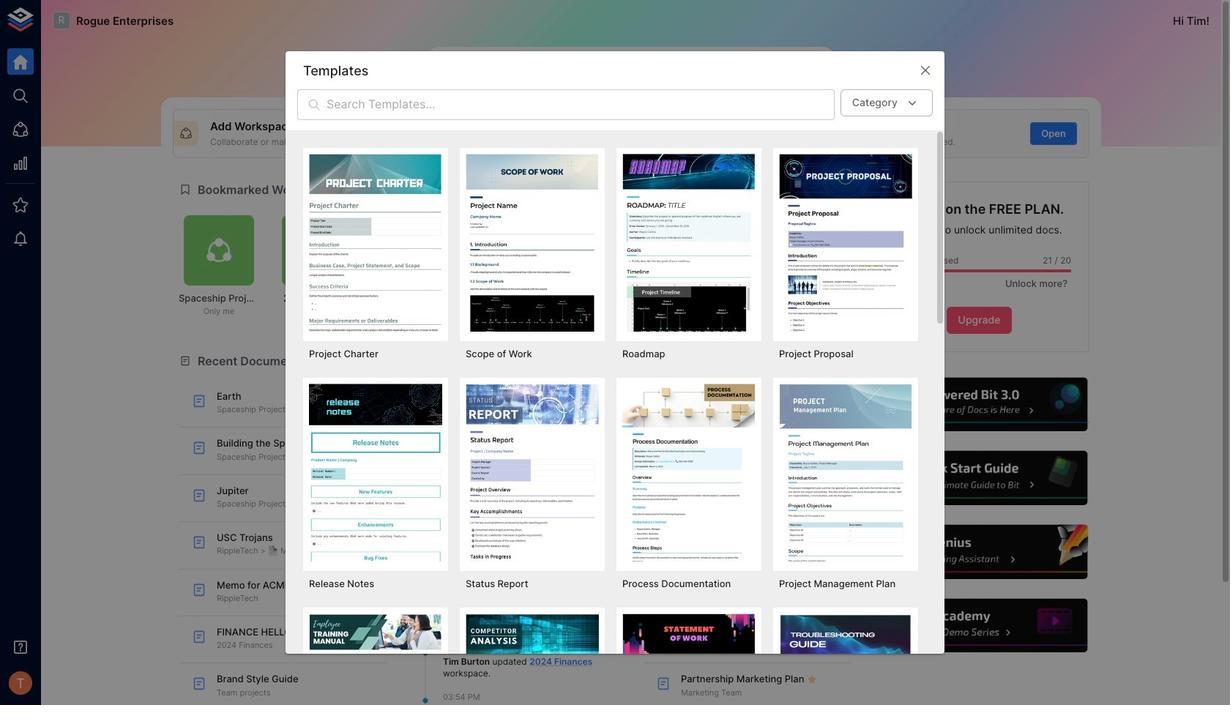 Task type: describe. For each thing, give the bounding box(es) containing it.
status report image
[[466, 384, 599, 562]]

employee training manual image
[[309, 614, 442, 705]]

project management plan image
[[779, 384, 912, 562]]

Search Templates... text field
[[327, 90, 835, 120]]

1 help image from the top
[[869, 375, 1090, 434]]

competitor research report image
[[466, 614, 599, 705]]

release notes image
[[309, 384, 442, 562]]

scope of work image
[[466, 154, 599, 332]]

roadmap image
[[622, 154, 756, 332]]



Task type: vqa. For each thing, say whether or not it's contained in the screenshot.
Project Charter Image
yes



Task type: locate. For each thing, give the bounding box(es) containing it.
project charter image
[[309, 154, 442, 332]]

statement of work image
[[622, 614, 756, 705]]

project proposal image
[[779, 154, 912, 332]]

dialog
[[286, 51, 945, 705]]

3 help image from the top
[[869, 523, 1090, 581]]

help image
[[869, 375, 1090, 434], [869, 449, 1090, 507], [869, 523, 1090, 581], [869, 597, 1090, 655]]

2 help image from the top
[[869, 449, 1090, 507]]

process documentation image
[[622, 384, 756, 562]]

4 help image from the top
[[869, 597, 1090, 655]]

troubleshooting guide image
[[779, 614, 912, 705]]



